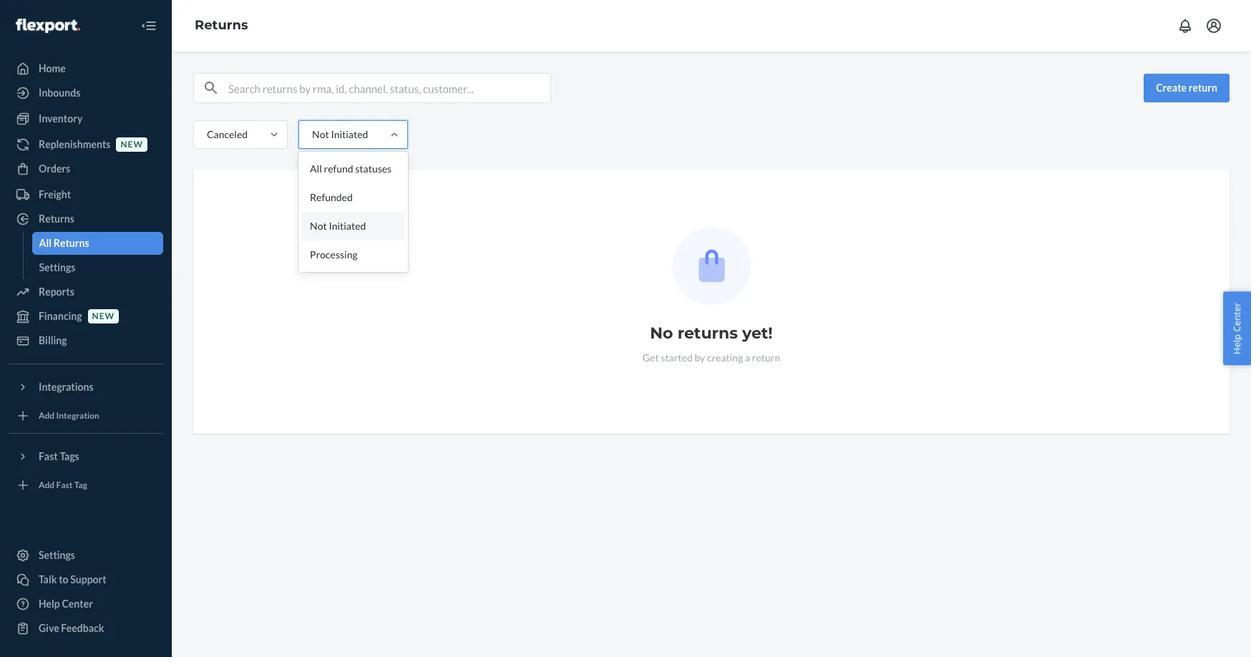 Task type: describe. For each thing, give the bounding box(es) containing it.
orders link
[[9, 158, 163, 180]]

1 vertical spatial not initiated
[[310, 220, 366, 232]]

support
[[70, 574, 106, 586]]

freight
[[39, 188, 71, 201]]

processing
[[310, 249, 358, 261]]

no
[[651, 324, 674, 343]]

canceled
[[207, 128, 248, 140]]

0 vertical spatial not
[[312, 128, 329, 140]]

returns
[[678, 324, 738, 343]]

inbounds
[[39, 87, 80, 99]]

financing
[[39, 310, 82, 322]]

help center inside 'button'
[[1231, 303, 1244, 355]]

by
[[695, 352, 706, 364]]

create return
[[1157, 82, 1218, 94]]

tag
[[74, 480, 87, 491]]

tags
[[60, 450, 79, 463]]

center inside 'button'
[[1231, 303, 1244, 332]]

open notifications image
[[1177, 17, 1195, 34]]

flexport logo image
[[16, 18, 80, 33]]

0 horizontal spatial center
[[62, 598, 93, 610]]

new for replenishments
[[121, 139, 143, 150]]

0 vertical spatial initiated
[[331, 128, 368, 140]]

give feedback
[[39, 622, 104, 635]]

1 vertical spatial settings link
[[9, 544, 163, 567]]

get started by creating a return
[[643, 352, 781, 364]]

feedback
[[61, 622, 104, 635]]

0 horizontal spatial help center
[[39, 598, 93, 610]]

1 vertical spatial returns link
[[9, 208, 163, 231]]

1 vertical spatial fast
[[56, 480, 73, 491]]

open account menu image
[[1206, 17, 1223, 34]]

refunded
[[310, 191, 353, 203]]

integration
[[56, 411, 100, 421]]

1 vertical spatial initiated
[[329, 220, 366, 232]]

0 vertical spatial not initiated
[[312, 128, 368, 140]]

add integration link
[[9, 405, 163, 428]]

create
[[1157, 82, 1187, 94]]

give
[[39, 622, 59, 635]]

new for financing
[[92, 311, 115, 322]]

talk to support button
[[9, 569, 163, 592]]

add for add integration
[[39, 411, 55, 421]]

1 settings from the top
[[39, 261, 76, 274]]

all returns
[[39, 237, 89, 249]]

1 horizontal spatial returns link
[[195, 17, 248, 33]]

Search returns by rma, id, channel, status, customer... text field
[[228, 74, 551, 102]]



Task type: locate. For each thing, give the bounding box(es) containing it.
add fast tag
[[39, 480, 87, 491]]

home
[[39, 62, 66, 74]]

inventory
[[39, 112, 83, 125]]

1 vertical spatial return
[[753, 352, 781, 364]]

settings up 'reports'
[[39, 261, 76, 274]]

1 horizontal spatial center
[[1231, 303, 1244, 332]]

all for all returns
[[39, 237, 52, 249]]

to
[[59, 574, 68, 586]]

returns inside all returns link
[[54, 237, 89, 249]]

help center
[[1231, 303, 1244, 355], [39, 598, 93, 610]]

0 vertical spatial settings link
[[32, 256, 163, 279]]

new
[[121, 139, 143, 150], [92, 311, 115, 322]]

returns
[[195, 17, 248, 33], [39, 213, 74, 225], [54, 237, 89, 249]]

give feedback button
[[9, 617, 163, 640]]

not up refund on the top of the page
[[312, 128, 329, 140]]

help center link
[[9, 593, 163, 616]]

1 vertical spatial returns
[[39, 213, 74, 225]]

returns link
[[195, 17, 248, 33], [9, 208, 163, 231]]

help center button
[[1224, 292, 1252, 366]]

close navigation image
[[140, 17, 158, 34]]

add left integration
[[39, 411, 55, 421]]

2 settings from the top
[[39, 549, 75, 561]]

1 horizontal spatial new
[[121, 139, 143, 150]]

1 vertical spatial all
[[39, 237, 52, 249]]

empty list image
[[673, 227, 751, 305]]

no returns yet!
[[651, 324, 773, 343]]

fast
[[39, 450, 58, 463], [56, 480, 73, 491]]

center
[[1231, 303, 1244, 332], [62, 598, 93, 610]]

0 vertical spatial settings
[[39, 261, 76, 274]]

add for add fast tag
[[39, 480, 55, 491]]

1 horizontal spatial help
[[1231, 334, 1244, 355]]

1 vertical spatial add
[[39, 480, 55, 491]]

create return button
[[1145, 74, 1230, 102]]

get
[[643, 352, 659, 364]]

a
[[746, 352, 751, 364]]

settings link
[[32, 256, 163, 279], [9, 544, 163, 567]]

1 vertical spatial center
[[62, 598, 93, 610]]

1 add from the top
[[39, 411, 55, 421]]

not initiated up "processing" at the left of page
[[310, 220, 366, 232]]

return right create on the top right of page
[[1189, 82, 1218, 94]]

settings
[[39, 261, 76, 274], [39, 549, 75, 561]]

fast tags button
[[9, 445, 163, 468]]

inventory link
[[9, 107, 163, 130]]

help inside 'button'
[[1231, 334, 1244, 355]]

home link
[[9, 57, 163, 80]]

all left refund on the top of the page
[[310, 163, 322, 175]]

fast left tags
[[39, 450, 58, 463]]

add
[[39, 411, 55, 421], [39, 480, 55, 491]]

not down refunded
[[310, 220, 327, 232]]

initiated
[[331, 128, 368, 140], [329, 220, 366, 232]]

refund
[[324, 163, 353, 175]]

1 vertical spatial new
[[92, 311, 115, 322]]

0 horizontal spatial new
[[92, 311, 115, 322]]

0 vertical spatial help center
[[1231, 303, 1244, 355]]

orders
[[39, 163, 70, 175]]

reports link
[[9, 281, 163, 304]]

all returns link
[[32, 232, 163, 255]]

reports
[[39, 286, 74, 298]]

fast left tag
[[56, 480, 73, 491]]

0 horizontal spatial help
[[39, 598, 60, 610]]

1 vertical spatial help
[[39, 598, 60, 610]]

not initiated
[[312, 128, 368, 140], [310, 220, 366, 232]]

initiated up "processing" at the left of page
[[329, 220, 366, 232]]

new up orders link
[[121, 139, 143, 150]]

fast tags
[[39, 450, 79, 463]]

fast inside dropdown button
[[39, 450, 58, 463]]

integrations
[[39, 381, 94, 393]]

yet!
[[743, 324, 773, 343]]

statuses
[[355, 163, 392, 175]]

1 horizontal spatial help center
[[1231, 303, 1244, 355]]

return right 'a' on the right of page
[[753, 352, 781, 364]]

2 vertical spatial returns
[[54, 237, 89, 249]]

0 vertical spatial returns link
[[195, 17, 248, 33]]

creating
[[708, 352, 744, 364]]

1 horizontal spatial return
[[1189, 82, 1218, 94]]

all down freight
[[39, 237, 52, 249]]

help
[[1231, 334, 1244, 355], [39, 598, 60, 610]]

0 vertical spatial fast
[[39, 450, 58, 463]]

freight link
[[9, 183, 163, 206]]

new down reports link
[[92, 311, 115, 322]]

1 vertical spatial not
[[310, 220, 327, 232]]

0 horizontal spatial all
[[39, 237, 52, 249]]

return inside button
[[1189, 82, 1218, 94]]

billing link
[[9, 329, 163, 352]]

1 vertical spatial help center
[[39, 598, 93, 610]]

2 add from the top
[[39, 480, 55, 491]]

add down fast tags
[[39, 480, 55, 491]]

all refund statuses
[[310, 163, 392, 175]]

settings link up support
[[9, 544, 163, 567]]

inbounds link
[[9, 82, 163, 105]]

all for all refund statuses
[[310, 163, 322, 175]]

integrations button
[[9, 376, 163, 399]]

0 vertical spatial center
[[1231, 303, 1244, 332]]

started
[[661, 352, 693, 364]]

settings up to
[[39, 549, 75, 561]]

0 vertical spatial all
[[310, 163, 322, 175]]

0 horizontal spatial returns link
[[9, 208, 163, 231]]

initiated up all refund statuses
[[331, 128, 368, 140]]

return
[[1189, 82, 1218, 94], [753, 352, 781, 364]]

not
[[312, 128, 329, 140], [310, 220, 327, 232]]

0 vertical spatial returns
[[195, 17, 248, 33]]

talk
[[39, 574, 57, 586]]

all
[[310, 163, 322, 175], [39, 237, 52, 249]]

0 horizontal spatial return
[[753, 352, 781, 364]]

0 vertical spatial help
[[1231, 334, 1244, 355]]

1 vertical spatial settings
[[39, 549, 75, 561]]

1 horizontal spatial all
[[310, 163, 322, 175]]

0 vertical spatial new
[[121, 139, 143, 150]]

replenishments
[[39, 138, 111, 150]]

0 vertical spatial return
[[1189, 82, 1218, 94]]

talk to support
[[39, 574, 106, 586]]

not initiated up refund on the top of the page
[[312, 128, 368, 140]]

settings link down all returns link
[[32, 256, 163, 279]]

billing
[[39, 334, 67, 347]]

0 vertical spatial add
[[39, 411, 55, 421]]

add integration
[[39, 411, 100, 421]]

add fast tag link
[[9, 474, 163, 497]]



Task type: vqa. For each thing, say whether or not it's contained in the screenshot.
Search orders text box
no



